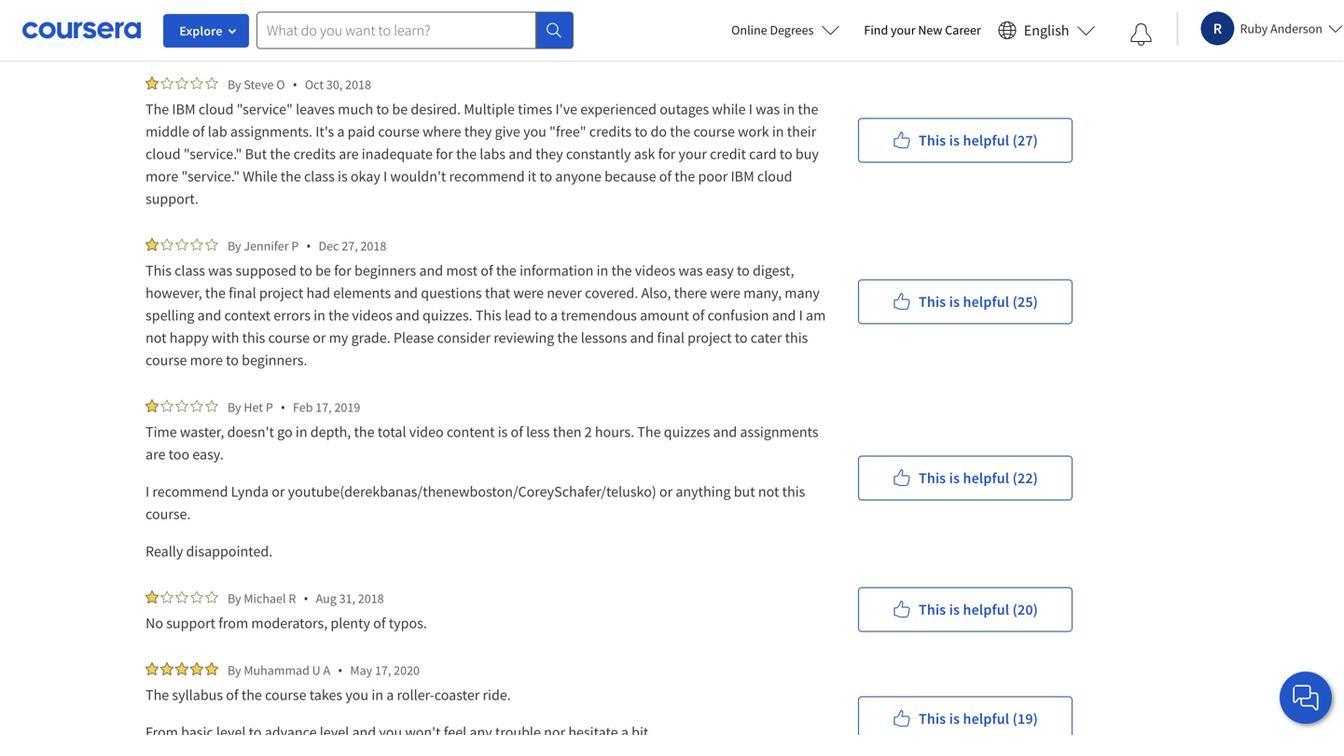 Task type: describe. For each thing, give the bounding box(es) containing it.
am
[[806, 306, 826, 325]]

spelling
[[146, 306, 194, 325]]

beginners.
[[242, 351, 307, 370]]

30,
[[327, 76, 343, 93]]

desired.
[[411, 100, 461, 119]]

to right 'much'
[[376, 100, 389, 119]]

no
[[146, 614, 163, 633]]

the down assignments.
[[270, 145, 291, 163]]

too
[[169, 445, 190, 464]]

in inside time waster, doesn't go in depth, the total video content is of less then 2 hours. the quizzes and assignments are too easy.
[[296, 423, 308, 441]]

may
[[350, 662, 372, 679]]

of left typos.
[[373, 614, 386, 633]]

you inside "the ibm cloud "service" leaves much to be desired. multiple times i've experienced outages while i was in the middle of lab assignments. it's a paid course where they give you "free" credits to do the course work in their cloud "service." but the credits are inadequate for the labs and they constantly ask for your credit card to buy more "service." while the class is okay i wouldn't recommend it to anyone because of the poor ibm cloud support."
[[524, 122, 547, 141]]

1 vertical spatial project
[[688, 328, 732, 347]]

new
[[918, 21, 943, 38]]

1 horizontal spatial for
[[436, 145, 453, 163]]

easy.
[[193, 445, 224, 464]]

r inside 'by michael r • aug 31, 2018'
[[289, 590, 296, 607]]

the right do
[[670, 122, 691, 141]]

helpful for (19)
[[963, 710, 1010, 728]]

in up covered.
[[597, 261, 609, 280]]

course down happy
[[146, 351, 187, 370]]

your inside "the ibm cloud "service" leaves much to be desired. multiple times i've experienced outages while i was in the middle of lab assignments. it's a paid course where they give you "free" credits to do the course work in their cloud "service." but the credits are inadequate for the labs and they constantly ask for your credit card to buy more "service." while the class is okay i wouldn't recommend it to anyone because of the poor ibm cloud support."
[[679, 145, 707, 163]]

in left their
[[772, 122, 784, 141]]

many,
[[744, 284, 782, 302]]

beginners
[[355, 261, 416, 280]]

the left poor
[[675, 167, 695, 186]]

the inside time waster, doesn't go in depth, the total video content is of less then 2 hours. the quizzes and assignments are too easy.
[[354, 423, 375, 441]]

labs
[[480, 145, 506, 163]]

michael
[[244, 590, 286, 607]]

and up please
[[396, 306, 420, 325]]

2 horizontal spatial or
[[660, 482, 673, 501]]

0 vertical spatial videos
[[635, 261, 676, 280]]

online degrees button
[[717, 9, 855, 50]]

of left lab
[[192, 122, 205, 141]]

helpful for (22)
[[963, 469, 1010, 488]]

syllabus
[[172, 686, 223, 704]]

helpful for (27)
[[963, 131, 1010, 150]]

of right because
[[659, 167, 672, 186]]

of up that
[[481, 261, 493, 280]]

english
[[1024, 21, 1070, 40]]

2018 for to
[[345, 76, 371, 93]]

be inside "the ibm cloud "service" leaves much to be desired. multiple times i've experienced outages while i was in the middle of lab assignments. it's a paid course where they give you "free" credits to do the course work in their cloud "service." but the credits are inadequate for the labs and they constantly ask for your credit card to buy more "service." while the class is okay i wouldn't recommend it to anyone because of the poor ibm cloud support."
[[392, 100, 408, 119]]

aug
[[316, 590, 337, 607]]

career
[[945, 21, 981, 38]]

2 vertical spatial a
[[386, 686, 394, 704]]

2019
[[334, 399, 360, 416]]

27,
[[342, 237, 358, 254]]

to right lead
[[535, 306, 547, 325]]

i right while
[[749, 100, 753, 119]]

quizzes.
[[423, 306, 473, 325]]

experienced
[[581, 100, 657, 119]]

What do you want to learn? text field
[[257, 12, 537, 49]]

that
[[485, 284, 511, 302]]

lynda
[[231, 482, 269, 501]]

card
[[749, 145, 777, 163]]

english button
[[991, 0, 1103, 61]]

0 horizontal spatial was
[[208, 261, 233, 280]]

i recommend lynda or youtube(derekbanas/thenewboston/coreyschafer/telusko) or anything but not this course.
[[146, 482, 809, 523]]

muhammad
[[244, 662, 310, 679]]

more inside "the ibm cloud "service" leaves much to be desired. multiple times i've experienced outages while i was in the middle of lab assignments. it's a paid course where they give you "free" credits to do the course work in their cloud "service." but the credits are inadequate for the labs and they constantly ask for your credit card to buy more "service." while the class is okay i wouldn't recommend it to anyone because of the poor ibm cloud support."
[[146, 167, 178, 186]]

is inside time waster, doesn't go in depth, the total video content is of less then 2 hours. the quizzes and assignments are too easy.
[[498, 423, 508, 441]]

2018 for for
[[361, 237, 387, 254]]

course up credit
[[694, 122, 735, 141]]

because
[[605, 167, 656, 186]]

questions
[[421, 284, 482, 302]]

the up covered.
[[612, 261, 632, 280]]

explore
[[179, 22, 223, 39]]

this for this is helpful (19)
[[919, 710, 946, 728]]

inadequate
[[362, 145, 433, 163]]

1 vertical spatial final
[[657, 328, 685, 347]]

tremendous
[[561, 306, 637, 325]]

it's
[[316, 122, 334, 141]]

roller-
[[397, 686, 435, 704]]

outages
[[660, 100, 709, 119]]

of inside time waster, doesn't go in depth, the total video content is of less then 2 hours. the quizzes and assignments are too easy.
[[511, 423, 523, 441]]

okay
[[351, 167, 381, 186]]

this is helpful (27)
[[919, 131, 1039, 150]]

the up "my"
[[329, 306, 349, 325]]

the left lessons
[[558, 328, 578, 347]]

the up context
[[205, 284, 226, 302]]

in down had
[[314, 306, 326, 325]]

1 vertical spatial you
[[346, 686, 369, 704]]

and up with
[[197, 306, 221, 325]]

• for moderators,
[[304, 590, 308, 607]]

many
[[785, 284, 820, 302]]

leaves
[[296, 100, 335, 119]]

course.
[[146, 505, 191, 523]]

the up their
[[798, 100, 819, 119]]

poor
[[698, 167, 728, 186]]

to right easy on the right top
[[737, 261, 750, 280]]

i right the okay
[[384, 167, 387, 186]]

middle
[[146, 122, 189, 141]]

covered.
[[585, 284, 638, 302]]

the down muhammad
[[241, 686, 262, 704]]

this for this is helpful (20)
[[919, 600, 946, 619]]

• for "service"
[[293, 76, 298, 93]]

by jennifer p • dec 27, 2018
[[228, 237, 387, 255]]

the left labs
[[456, 145, 477, 163]]

2 horizontal spatial cloud
[[758, 167, 793, 186]]

i've
[[556, 100, 578, 119]]

filled star image for this is helpful (22)
[[146, 399, 159, 412]]

1 horizontal spatial cloud
[[199, 100, 234, 119]]

information
[[520, 261, 594, 280]]

errors
[[274, 306, 311, 325]]

from
[[219, 614, 248, 633]]

doesn't
[[227, 423, 274, 441]]

oct
[[305, 76, 324, 93]]

time waster, doesn't go in depth, the total video content is of less then 2 hours. the quizzes and assignments are too easy.
[[146, 423, 822, 464]]

was for and
[[679, 261, 703, 280]]

het
[[244, 399, 263, 416]]

the for the syllabus of the course takes you in a roller-coaster ride.
[[146, 686, 169, 704]]

however,
[[146, 284, 202, 302]]

supposed
[[236, 261, 297, 280]]

1 vertical spatial ibm
[[731, 167, 755, 186]]

time
[[146, 423, 177, 441]]

is inside "the ibm cloud "service" leaves much to be desired. multiple times i've experienced outages while i was in the middle of lab assignments. it's a paid course where they give you "free" credits to do the course work in their cloud "service." but the credits are inadequate for the labs and they constantly ask for your credit card to buy more "service." while the class is okay i wouldn't recommend it to anyone because of the poor ibm cloud support."
[[338, 167, 348, 186]]

"free"
[[550, 122, 587, 141]]

coaster
[[435, 686, 480, 704]]

in up their
[[783, 100, 795, 119]]

this down context
[[242, 328, 265, 347]]

chat with us image
[[1291, 683, 1321, 713]]

the ibm cloud "service" leaves much to be desired. multiple times i've experienced outages while i was in the middle of lab assignments. it's a paid course where they give you "free" credits to do the course work in their cloud "service." but the credits are inadequate for the labs and they constantly ask for your credit card to buy more "service." while the class is okay i wouldn't recommend it to anyone because of the poor ibm cloud support.
[[146, 100, 822, 208]]

0 horizontal spatial or
[[272, 482, 285, 501]]

this is helpful (25)
[[919, 293, 1039, 311]]

this for this is helpful (22)
[[919, 469, 946, 488]]

degrees
[[770, 21, 814, 38]]

2 horizontal spatial for
[[658, 145, 676, 163]]

31,
[[339, 590, 356, 607]]

this down am
[[785, 328, 808, 347]]

really
[[146, 542, 183, 561]]

show notifications image
[[1130, 23, 1153, 46]]

2020
[[394, 662, 420, 679]]

my
[[329, 328, 348, 347]]

this for this class was supposed to be for beginners and most of the information in the videos was easy to digest, however, the final project had elements and questions that were never covered. also, there were many, many spelling and context errors in the videos and quizzes. this lead to a tremendous amount of confusion and i am not happy with this course or my grade. please consider reviewing the lessons and final project to cater this course more to beginners.
[[146, 261, 172, 280]]

constantly
[[566, 145, 631, 163]]

amount
[[640, 306, 689, 325]]

also,
[[641, 284, 671, 302]]

• for supposed
[[306, 237, 311, 255]]

find
[[864, 21, 889, 38]]

by muhammad u a • may 17, 2020
[[228, 662, 420, 679]]

the up that
[[496, 261, 517, 280]]

this is helpful (22)
[[919, 469, 1039, 488]]

0 vertical spatial "service."
[[184, 145, 242, 163]]

then
[[553, 423, 582, 441]]

this for this is helpful (27)
[[919, 131, 946, 150]]

video
[[409, 423, 444, 441]]

by inside by het p • feb 17, 2019
[[228, 399, 241, 416]]

was for in
[[756, 100, 780, 119]]

helpful for (25)
[[963, 293, 1010, 311]]

recommend inside "the ibm cloud "service" leaves much to be desired. multiple times i've experienced outages while i was in the middle of lab assignments. it's a paid course where they give you "free" credits to do the course work in their cloud "service." but the credits are inadequate for the labs and they constantly ask for your credit card to buy more "service." while the class is okay i wouldn't recommend it to anyone because of the poor ibm cloud support."
[[449, 167, 525, 186]]

this is helpful (25) button
[[858, 279, 1073, 324]]

digest,
[[753, 261, 795, 280]]

multiple
[[464, 100, 515, 119]]

filled star image for this is helpful (25)
[[146, 238, 159, 251]]

by michael r • aug 31, 2018
[[228, 590, 384, 607]]

jennifer
[[244, 237, 289, 254]]

for inside the this class was supposed to be for beginners and most of the information in the videos was easy to digest, however, the final project had elements and questions that were never covered. also, there were many, many spelling and context errors in the videos and quizzes. this lead to a tremendous amount of confusion and i am not happy with this course or my grade. please consider reviewing the lessons and final project to cater this course more to beginners.
[[334, 261, 352, 280]]

the right while
[[281, 167, 301, 186]]

and inside "the ibm cloud "service" leaves much to be desired. multiple times i've experienced outages while i was in the middle of lab assignments. it's a paid course where they give you "free" credits to do the course work in their cloud "service." but the credits are inadequate for the labs and they constantly ask for your credit card to buy more "service." while the class is okay i wouldn't recommend it to anyone because of the poor ibm cloud support."
[[509, 145, 533, 163]]

support.
[[146, 189, 199, 208]]

and down amount
[[630, 328, 654, 347]]

17, inside by het p • feb 17, 2019
[[316, 399, 332, 416]]

are inside "the ibm cloud "service" leaves much to be desired. multiple times i've experienced outages while i was in the middle of lab assignments. it's a paid course where they give you "free" credits to do the course work in their cloud "service." but the credits are inadequate for the labs and they constantly ask for your credit card to buy more "service." while the class is okay i wouldn't recommend it to anyone because of the poor ibm cloud support."
[[339, 145, 359, 163]]

(25)
[[1013, 293, 1039, 311]]

depth,
[[310, 423, 351, 441]]

i inside 'i recommend lynda or youtube(derekbanas/thenewboston/coreyschafer/telusko) or anything but not this course.'
[[146, 482, 149, 501]]

1 vertical spatial "service."
[[181, 167, 240, 186]]

0 vertical spatial final
[[229, 284, 256, 302]]



Task type: locate. For each thing, give the bounding box(es) containing it.
0 vertical spatial be
[[392, 100, 408, 119]]

1 vertical spatial 17,
[[375, 662, 391, 679]]

cloud
[[199, 100, 234, 119], [146, 145, 181, 163], [758, 167, 793, 186]]

times
[[518, 100, 553, 119]]

are down time
[[146, 445, 166, 464]]

there
[[674, 284, 707, 302]]

p inside by het p • feb 17, 2019
[[266, 399, 273, 416]]

your inside 'link'
[[891, 21, 916, 38]]

p for this is helpful (22)
[[266, 399, 273, 416]]

2 were from the left
[[710, 284, 741, 302]]

support
[[166, 614, 216, 633]]

were
[[514, 284, 544, 302], [710, 284, 741, 302]]

"service." up support.
[[181, 167, 240, 186]]

0 horizontal spatial you
[[346, 686, 369, 704]]

is inside 'this is helpful (27)' button
[[950, 131, 960, 150]]

• left feb
[[281, 398, 286, 416]]

1 vertical spatial they
[[536, 145, 563, 163]]

2 horizontal spatial a
[[550, 306, 558, 325]]

filled star image
[[146, 238, 159, 251], [146, 399, 159, 412], [146, 591, 159, 604], [175, 662, 188, 676], [190, 662, 203, 676]]

it
[[528, 167, 537, 186]]

in down may
[[372, 686, 384, 704]]

a left roller-
[[386, 686, 394, 704]]

credits
[[590, 122, 632, 141], [294, 145, 336, 163]]

this right but at the right of the page
[[782, 482, 806, 501]]

(27)
[[1013, 131, 1039, 150]]

and up it
[[509, 145, 533, 163]]

to left do
[[635, 122, 648, 141]]

was left supposed
[[208, 261, 233, 280]]

1 were from the left
[[514, 284, 544, 302]]

are inside time waster, doesn't go in depth, the total video content is of less then 2 hours. the quizzes and assignments are too easy.
[[146, 445, 166, 464]]

or right lynda
[[272, 482, 285, 501]]

2 by from the top
[[228, 237, 241, 254]]

1 vertical spatial be
[[315, 261, 331, 280]]

course down muhammad
[[265, 686, 307, 704]]

0 vertical spatial credits
[[590, 122, 632, 141]]

by left het
[[228, 399, 241, 416]]

and inside time waster, doesn't go in depth, the total video content is of less then 2 hours. the quizzes and assignments are too easy.
[[713, 423, 737, 441]]

(22)
[[1013, 469, 1039, 488]]

this left '(25)'
[[919, 293, 946, 311]]

credits down it's
[[294, 145, 336, 163]]

r left ruby
[[1214, 19, 1223, 38]]

of down there
[[692, 306, 705, 325]]

0 horizontal spatial p
[[266, 399, 273, 416]]

0 vertical spatial are
[[339, 145, 359, 163]]

coursera image
[[22, 15, 141, 45]]

more
[[146, 167, 178, 186], [190, 351, 223, 370]]

2018 right 30,
[[345, 76, 371, 93]]

cater
[[751, 328, 782, 347]]

1 horizontal spatial was
[[679, 261, 703, 280]]

• right a in the bottom of the page
[[338, 662, 343, 679]]

(19)
[[1013, 710, 1039, 728]]

2 vertical spatial cloud
[[758, 167, 793, 186]]

a inside "the ibm cloud "service" leaves much to be desired. multiple times i've experienced outages while i was in the middle of lab assignments. it's a paid course where they give you "free" credits to do the course work in their cloud "service." but the credits are inadequate for the labs and they constantly ask for your credit card to buy more "service." while the class is okay i wouldn't recommend it to anyone because of the poor ibm cloud support."
[[337, 122, 345, 141]]

0 vertical spatial ibm
[[172, 100, 196, 119]]

were down easy on the right top
[[710, 284, 741, 302]]

of
[[192, 122, 205, 141], [659, 167, 672, 186], [481, 261, 493, 280], [692, 306, 705, 325], [511, 423, 523, 441], [373, 614, 386, 633], [226, 686, 239, 704]]

17, right may
[[375, 662, 391, 679]]

i up course.
[[146, 482, 149, 501]]

class inside "the ibm cloud "service" leaves much to be desired. multiple times i've experienced outages while i was in the middle of lab assignments. it's a paid course where they give you "free" credits to do the course work in their cloud "service." but the credits are inadequate for the labs and they constantly ask for your credit card to buy more "service." while the class is okay i wouldn't recommend it to anyone because of the poor ibm cloud support."
[[304, 167, 335, 186]]

1 horizontal spatial not
[[758, 482, 780, 501]]

"service"
[[237, 100, 293, 119]]

this
[[242, 328, 265, 347], [785, 328, 808, 347], [782, 482, 806, 501]]

1 horizontal spatial more
[[190, 351, 223, 370]]

anything
[[676, 482, 731, 501]]

of right the syllabus
[[226, 686, 239, 704]]

17, right feb
[[316, 399, 332, 416]]

had
[[306, 284, 330, 302]]

1 vertical spatial videos
[[352, 306, 393, 325]]

2018 right 27,
[[361, 237, 387, 254]]

0 horizontal spatial more
[[146, 167, 178, 186]]

reviewing
[[494, 328, 555, 347]]

of left the less
[[511, 423, 523, 441]]

4 helpful from the top
[[963, 600, 1010, 619]]

1 vertical spatial your
[[679, 145, 707, 163]]

2018 for typos.
[[358, 590, 384, 607]]

1 horizontal spatial credits
[[590, 122, 632, 141]]

• left dec
[[306, 237, 311, 255]]

not down spelling
[[146, 328, 167, 347]]

0 vertical spatial they
[[464, 122, 492, 141]]

is for this is helpful (25)
[[950, 293, 960, 311]]

recommend down labs
[[449, 167, 525, 186]]

1 horizontal spatial final
[[657, 328, 685, 347]]

is for this is helpful (22)
[[950, 469, 960, 488]]

p right jennifer
[[291, 237, 299, 254]]

0 horizontal spatial recommend
[[152, 482, 228, 501]]

is left (19)
[[950, 710, 960, 728]]

is left (22)
[[950, 469, 960, 488]]

this down that
[[476, 306, 502, 325]]

this is helpful (19) button
[[858, 697, 1073, 735]]

are
[[339, 145, 359, 163], [146, 445, 166, 464]]

1 horizontal spatial project
[[688, 328, 732, 347]]

hours.
[[595, 423, 635, 441]]

2018 inside by steve o • oct 30, 2018
[[345, 76, 371, 93]]

and
[[509, 145, 533, 163], [419, 261, 443, 280], [394, 284, 418, 302], [197, 306, 221, 325], [396, 306, 420, 325], [772, 306, 796, 325], [630, 328, 654, 347], [713, 423, 737, 441]]

be inside the this class was supposed to be for beginners and most of the information in the videos was easy to digest, however, the final project had elements and questions that were never covered. also, there were many, many spelling and context errors in the videos and quizzes. this lead to a tremendous amount of confusion and i am not happy with this course or my grade. please consider reviewing the lessons and final project to cater this course more to beginners.
[[315, 261, 331, 280]]

by for cloud
[[228, 76, 241, 93]]

1 horizontal spatial they
[[536, 145, 563, 163]]

5 by from the top
[[228, 662, 241, 679]]

the inside "the ibm cloud "service" leaves much to be desired. multiple times i've experienced outages while i was in the middle of lab assignments. it's a paid course where they give you "free" credits to do the course work in their cloud "service." but the credits are inadequate for the labs and they constantly ask for your credit card to buy more "service." while the class is okay i wouldn't recommend it to anyone because of the poor ibm cloud support."
[[146, 100, 169, 119]]

by left steve
[[228, 76, 241, 93]]

helpful inside button
[[963, 469, 1010, 488]]

by inside by steve o • oct 30, 2018
[[228, 76, 241, 93]]

0 horizontal spatial credits
[[294, 145, 336, 163]]

project down confusion
[[688, 328, 732, 347]]

recommend inside 'i recommend lynda or youtube(derekbanas/thenewboston/coreyschafer/telusko) or anything but not this course.'
[[152, 482, 228, 501]]

by up from
[[228, 590, 241, 607]]

no support from moderators, plenty of typos.
[[146, 614, 427, 633]]

0 vertical spatial more
[[146, 167, 178, 186]]

1 horizontal spatial your
[[891, 21, 916, 38]]

really disappointed.
[[146, 542, 273, 561]]

the
[[146, 100, 169, 119], [638, 423, 661, 441], [146, 686, 169, 704]]

ibm down credit
[[731, 167, 755, 186]]

is for this is helpful (20)
[[950, 600, 960, 619]]

was up work
[[756, 100, 780, 119]]

is inside this is helpful (20) button
[[950, 600, 960, 619]]

most
[[446, 261, 478, 280]]

1 horizontal spatial you
[[524, 122, 547, 141]]

o
[[276, 76, 285, 93]]

helpful left (19)
[[963, 710, 1010, 728]]

easy
[[706, 261, 734, 280]]

2 horizontal spatial was
[[756, 100, 780, 119]]

give
[[495, 122, 521, 141]]

the syllabus of the course takes you in a roller-coaster ride.
[[146, 686, 511, 704]]

grade.
[[351, 328, 391, 347]]

1 horizontal spatial 17,
[[375, 662, 391, 679]]

a inside the this class was supposed to be for beginners and most of the information in the videos was easy to digest, however, the final project had elements and questions that were never covered. also, there were many, many spelling and context errors in the videos and quizzes. this lead to a tremendous amount of confusion and i am not happy with this course or my grade. please consider reviewing the lessons and final project to cater this course more to beginners.
[[550, 306, 558, 325]]

in
[[783, 100, 795, 119], [772, 122, 784, 141], [597, 261, 609, 280], [314, 306, 326, 325], [296, 423, 308, 441], [372, 686, 384, 704]]

(20)
[[1013, 600, 1039, 619]]

but
[[245, 145, 267, 163]]

this is helpful (20)
[[919, 600, 1039, 619]]

5 helpful from the top
[[963, 710, 1010, 728]]

ibm
[[172, 100, 196, 119], [731, 167, 755, 186]]

by left muhammad
[[228, 662, 241, 679]]

1 horizontal spatial p
[[291, 237, 299, 254]]

to down with
[[226, 351, 239, 370]]

0 horizontal spatial your
[[679, 145, 707, 163]]

is left '(25)'
[[950, 293, 960, 311]]

ruby
[[1241, 20, 1268, 37]]

0 horizontal spatial for
[[334, 261, 352, 280]]

to right it
[[540, 167, 553, 186]]

course down errors
[[268, 328, 310, 347]]

0 vertical spatial you
[[524, 122, 547, 141]]

helpful left (27)
[[963, 131, 1010, 150]]

is inside this is helpful (19) button
[[950, 710, 960, 728]]

happy
[[170, 328, 209, 347]]

2 helpful from the top
[[963, 293, 1010, 311]]

not inside the this class was supposed to be for beginners and most of the information in the videos was easy to digest, however, the final project had elements and questions that were never covered. also, there were many, many spelling and context errors in the videos and quizzes. this lead to a tremendous amount of confusion and i am not happy with this course or my grade. please consider reviewing the lessons and final project to cater this course more to beginners.
[[146, 328, 167, 347]]

and right the quizzes
[[713, 423, 737, 441]]

cloud up lab
[[199, 100, 234, 119]]

go
[[277, 423, 293, 441]]

this for this is helpful (25)
[[919, 293, 946, 311]]

cloud down "card"
[[758, 167, 793, 186]]

feb
[[293, 399, 313, 416]]

work
[[738, 122, 769, 141]]

were up lead
[[514, 284, 544, 302]]

for right ask
[[658, 145, 676, 163]]

class inside the this class was supposed to be for beginners and most of the information in the videos was easy to digest, however, the final project had elements and questions that were never covered. also, there were many, many spelling and context errors in the videos and quizzes. this lead to a tremendous amount of confusion and i am not happy with this course or my grade. please consider reviewing the lessons and final project to cater this course more to beginners.
[[175, 261, 205, 280]]

is right the content
[[498, 423, 508, 441]]

is for this is helpful (27)
[[950, 131, 960, 150]]

i left am
[[799, 306, 803, 325]]

your right find
[[891, 21, 916, 38]]

this inside button
[[919, 469, 946, 488]]

1 vertical spatial more
[[190, 351, 223, 370]]

0 vertical spatial 2018
[[345, 76, 371, 93]]

r up "moderators,"
[[289, 590, 296, 607]]

star image
[[175, 77, 188, 90], [160, 399, 174, 412], [175, 399, 188, 412], [205, 399, 218, 412], [175, 591, 188, 604], [190, 591, 203, 604], [205, 591, 218, 604]]

online
[[732, 21, 768, 38]]

the
[[798, 100, 819, 119], [670, 122, 691, 141], [270, 145, 291, 163], [456, 145, 477, 163], [281, 167, 301, 186], [675, 167, 695, 186], [496, 261, 517, 280], [612, 261, 632, 280], [205, 284, 226, 302], [329, 306, 349, 325], [558, 328, 578, 347], [354, 423, 375, 441], [241, 686, 262, 704]]

p for this is helpful (25)
[[291, 237, 299, 254]]

or inside the this class was supposed to be for beginners and most of the information in the videos was easy to digest, however, the final project had elements and questions that were never covered. also, there were many, many spelling and context errors in the videos and quizzes. this lead to a tremendous amount of confusion and i am not happy with this course or my grade. please consider reviewing the lessons and final project to cater this course more to beginners.
[[313, 328, 326, 347]]

2018 inside by jennifer p • dec 27, 2018
[[361, 237, 387, 254]]

class
[[304, 167, 335, 186], [175, 261, 205, 280]]

0 horizontal spatial r
[[289, 590, 296, 607]]

and down "beginners" on the left of the page
[[394, 284, 418, 302]]

1 vertical spatial a
[[550, 306, 558, 325]]

total
[[378, 423, 406, 441]]

is left (27)
[[950, 131, 960, 150]]

while
[[243, 167, 278, 186]]

videos up also,
[[635, 261, 676, 280]]

helpful left (22)
[[963, 469, 1010, 488]]

0 vertical spatial cloud
[[199, 100, 234, 119]]

0 horizontal spatial they
[[464, 122, 492, 141]]

paid
[[348, 122, 375, 141]]

0 horizontal spatial be
[[315, 261, 331, 280]]

1 helpful from the top
[[963, 131, 1010, 150]]

is inside this is helpful (25) button
[[950, 293, 960, 311]]

2018 right 31, at the bottom of page
[[358, 590, 384, 607]]

0 vertical spatial your
[[891, 21, 916, 38]]

1 vertical spatial cloud
[[146, 145, 181, 163]]

lead
[[505, 306, 532, 325]]

0 vertical spatial r
[[1214, 19, 1223, 38]]

1 vertical spatial class
[[175, 261, 205, 280]]

1 horizontal spatial a
[[386, 686, 394, 704]]

0 horizontal spatial class
[[175, 261, 205, 280]]

this left (19)
[[919, 710, 946, 728]]

final down amount
[[657, 328, 685, 347]]

helpful
[[963, 131, 1010, 150], [963, 293, 1010, 311], [963, 469, 1010, 488], [963, 600, 1010, 619], [963, 710, 1010, 728]]

this up however,
[[146, 261, 172, 280]]

credit
[[710, 145, 746, 163]]

this left (27)
[[919, 131, 946, 150]]

1 vertical spatial 2018
[[361, 237, 387, 254]]

1 horizontal spatial r
[[1214, 19, 1223, 38]]

1 horizontal spatial be
[[392, 100, 408, 119]]

0 horizontal spatial were
[[514, 284, 544, 302]]

p inside by jennifer p • dec 27, 2018
[[291, 237, 299, 254]]

filled star image for this is helpful (20)
[[146, 591, 159, 604]]

online degrees
[[732, 21, 814, 38]]

was
[[756, 100, 780, 119], [208, 261, 233, 280], [679, 261, 703, 280]]

by for from
[[228, 590, 241, 607]]

0 horizontal spatial are
[[146, 445, 166, 464]]

not inside 'i recommend lynda or youtube(derekbanas/thenewboston/coreyschafer/telusko) or anything but not this course.'
[[758, 482, 780, 501]]

less
[[526, 423, 550, 441]]

1 vertical spatial are
[[146, 445, 166, 464]]

0 horizontal spatial ibm
[[172, 100, 196, 119]]

not right but at the right of the page
[[758, 482, 780, 501]]

1 vertical spatial p
[[266, 399, 273, 416]]

more inside the this class was supposed to be for beginners and most of the information in the videos was easy to digest, however, the final project had elements and questions that were never covered. also, there were many, many spelling and context errors in the videos and quizzes. this lead to a tremendous amount of confusion and i am not happy with this course or my grade. please consider reviewing the lessons and final project to cater this course more to beginners.
[[190, 351, 223, 370]]

assignments.
[[230, 122, 313, 141]]

course up inadequate
[[378, 122, 420, 141]]

0 vertical spatial the
[[146, 100, 169, 119]]

more down happy
[[190, 351, 223, 370]]

helpful for (20)
[[963, 600, 1010, 619]]

is left the okay
[[338, 167, 348, 186]]

takes
[[310, 686, 343, 704]]

the left total
[[354, 423, 375, 441]]

0 vertical spatial class
[[304, 167, 335, 186]]

1 vertical spatial the
[[638, 423, 661, 441]]

0 horizontal spatial a
[[337, 122, 345, 141]]

0 horizontal spatial not
[[146, 328, 167, 347]]

1 horizontal spatial or
[[313, 328, 326, 347]]

final
[[229, 284, 256, 302], [657, 328, 685, 347]]

1 horizontal spatial class
[[304, 167, 335, 186]]

this class was supposed to be for beginners and most of the information in the videos was easy to digest, however, the final project had elements and questions that were never covered. also, there were many, many spelling and context errors in the videos and quizzes. this lead to a tremendous amount of confusion and i am not happy with this course or my grade. please consider reviewing the lessons and final project to cater this course more to beginners.
[[146, 261, 829, 370]]

0 horizontal spatial videos
[[352, 306, 393, 325]]

0 vertical spatial not
[[146, 328, 167, 347]]

4 by from the top
[[228, 590, 241, 607]]

0 vertical spatial recommend
[[449, 167, 525, 186]]

context
[[224, 306, 271, 325]]

0 horizontal spatial 17,
[[316, 399, 332, 416]]

to down confusion
[[735, 328, 748, 347]]

0 vertical spatial project
[[259, 284, 303, 302]]

to down by jennifer p • dec 27, 2018
[[300, 261, 312, 280]]

1 by from the top
[[228, 76, 241, 93]]

3 by from the top
[[228, 399, 241, 416]]

filled star image
[[146, 77, 159, 90], [146, 662, 159, 676], [160, 662, 174, 676], [205, 662, 218, 676]]

are down "paid"
[[339, 145, 359, 163]]

1 horizontal spatial were
[[710, 284, 741, 302]]

to left 'buy'
[[780, 145, 793, 163]]

• right o
[[293, 76, 298, 93]]

1 vertical spatial r
[[289, 590, 296, 607]]

the inside time waster, doesn't go in depth, the total video content is of less then 2 hours. the quizzes and assignments are too easy.
[[638, 423, 661, 441]]

2 vertical spatial 2018
[[358, 590, 384, 607]]

and up questions
[[419, 261, 443, 280]]

• left the aug
[[304, 590, 308, 607]]

by for was
[[228, 237, 241, 254]]

you
[[524, 122, 547, 141], [346, 686, 369, 704]]

by inside by jennifer p • dec 27, 2018
[[228, 237, 241, 254]]

1 vertical spatial not
[[758, 482, 780, 501]]

1 horizontal spatial videos
[[635, 261, 676, 280]]

0 horizontal spatial final
[[229, 284, 256, 302]]

None search field
[[257, 12, 574, 49]]

they
[[464, 122, 492, 141], [536, 145, 563, 163]]

0 vertical spatial 17,
[[316, 399, 332, 416]]

1 vertical spatial credits
[[294, 145, 336, 163]]

p
[[291, 237, 299, 254], [266, 399, 273, 416]]

a right it's
[[337, 122, 345, 141]]

videos up grade.
[[352, 306, 393, 325]]

helpful left "(20)" at the right bottom of the page
[[963, 600, 1010, 619]]

0 horizontal spatial project
[[259, 284, 303, 302]]

find your new career
[[864, 21, 981, 38]]

is left "(20)" at the right bottom of the page
[[950, 600, 960, 619]]

you down may
[[346, 686, 369, 704]]

this inside 'i recommend lynda or youtube(derekbanas/thenewboston/coreyschafer/telusko) or anything but not this course.'
[[782, 482, 806, 501]]

in right go
[[296, 423, 308, 441]]

3 helpful from the top
[[963, 469, 1010, 488]]

2018
[[345, 76, 371, 93], [361, 237, 387, 254], [358, 590, 384, 607]]

was inside "the ibm cloud "service" leaves much to be desired. multiple times i've experienced outages while i was in the middle of lab assignments. it's a paid course where they give you "free" credits to do the course work in their cloud "service." but the credits are inadequate for the labs and they constantly ask for your credit card to buy more "service." while the class is okay i wouldn't recommend it to anyone because of the poor ibm cloud support."
[[756, 100, 780, 119]]

be
[[392, 100, 408, 119], [315, 261, 331, 280]]

i inside the this class was supposed to be for beginners and most of the information in the videos was easy to digest, however, the final project had elements and questions that were never covered. also, there were many, many spelling and context errors in the videos and quizzes. this lead to a tremendous amount of confusion and i am not happy with this course or my grade. please consider reviewing the lessons and final project to cater this course more to beginners.
[[799, 306, 803, 325]]

for down where
[[436, 145, 453, 163]]

2018 inside 'by michael r • aug 31, 2018'
[[358, 590, 384, 607]]

by inside 'by michael r • aug 31, 2018'
[[228, 590, 241, 607]]

1 horizontal spatial recommend
[[449, 167, 525, 186]]

the for the ibm cloud "service" leaves much to be desired. multiple times i've experienced outages while i was in the middle of lab assignments. it's a paid course where they give you "free" credits to do the course work in their cloud "service." but the credits are inadequate for the labs and they constantly ask for your credit card to buy more "service." while the class is okay i wouldn't recommend it to anyone because of the poor ibm cloud support.
[[146, 100, 169, 119]]

1 vertical spatial recommend
[[152, 482, 228, 501]]

1 horizontal spatial ibm
[[731, 167, 755, 186]]

1 horizontal spatial are
[[339, 145, 359, 163]]

17, inside by muhammad u a • may 17, 2020
[[375, 662, 391, 679]]

moderators,
[[251, 614, 328, 633]]

0 horizontal spatial cloud
[[146, 145, 181, 163]]

is inside 'this is helpful (22)' button
[[950, 469, 960, 488]]

by inside by muhammad u a • may 17, 2020
[[228, 662, 241, 679]]

p right het
[[266, 399, 273, 416]]

your up poor
[[679, 145, 707, 163]]

this left (22)
[[919, 469, 946, 488]]

2 vertical spatial the
[[146, 686, 169, 704]]

helpful left '(25)'
[[963, 293, 1010, 311]]

star image
[[160, 77, 174, 90], [190, 77, 203, 90], [205, 77, 218, 90], [160, 238, 174, 251], [175, 238, 188, 251], [190, 238, 203, 251], [205, 238, 218, 251], [190, 399, 203, 412], [160, 591, 174, 604]]

ask
[[634, 145, 655, 163]]

0 vertical spatial a
[[337, 122, 345, 141]]

but
[[734, 482, 755, 501]]

0 vertical spatial p
[[291, 237, 299, 254]]

buy
[[796, 145, 819, 163]]

or left "my"
[[313, 328, 326, 347]]

and up cater in the right of the page
[[772, 306, 796, 325]]

dec
[[319, 237, 339, 254]]

recommend up course.
[[152, 482, 228, 501]]

is for this is helpful (19)
[[950, 710, 960, 728]]



Task type: vqa. For each thing, say whether or not it's contained in the screenshot.
right the you
yes



